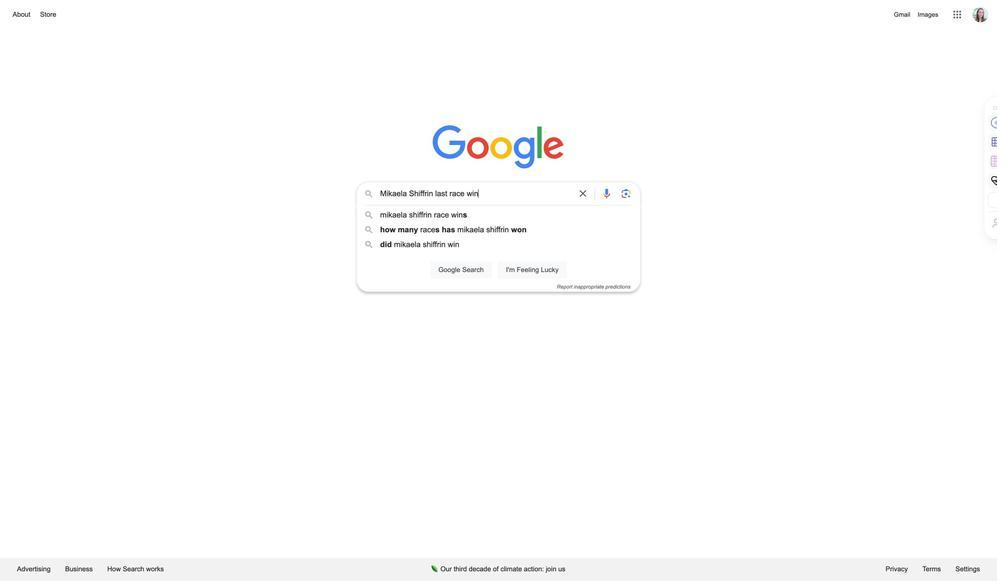 Task type: locate. For each thing, give the bounding box(es) containing it.
I'm Feeling Lucky submit
[[498, 261, 567, 279]]

list box
[[357, 208, 641, 252]]

None search field
[[10, 180, 988, 292]]



Task type: describe. For each thing, give the bounding box(es) containing it.
google image
[[433, 125, 565, 170]]

search by image image
[[621, 188, 632, 200]]

Search text field
[[380, 188, 572, 201]]

search by voice image
[[601, 188, 613, 200]]



Task type: vqa. For each thing, say whether or not it's contained in the screenshot.
10-
no



